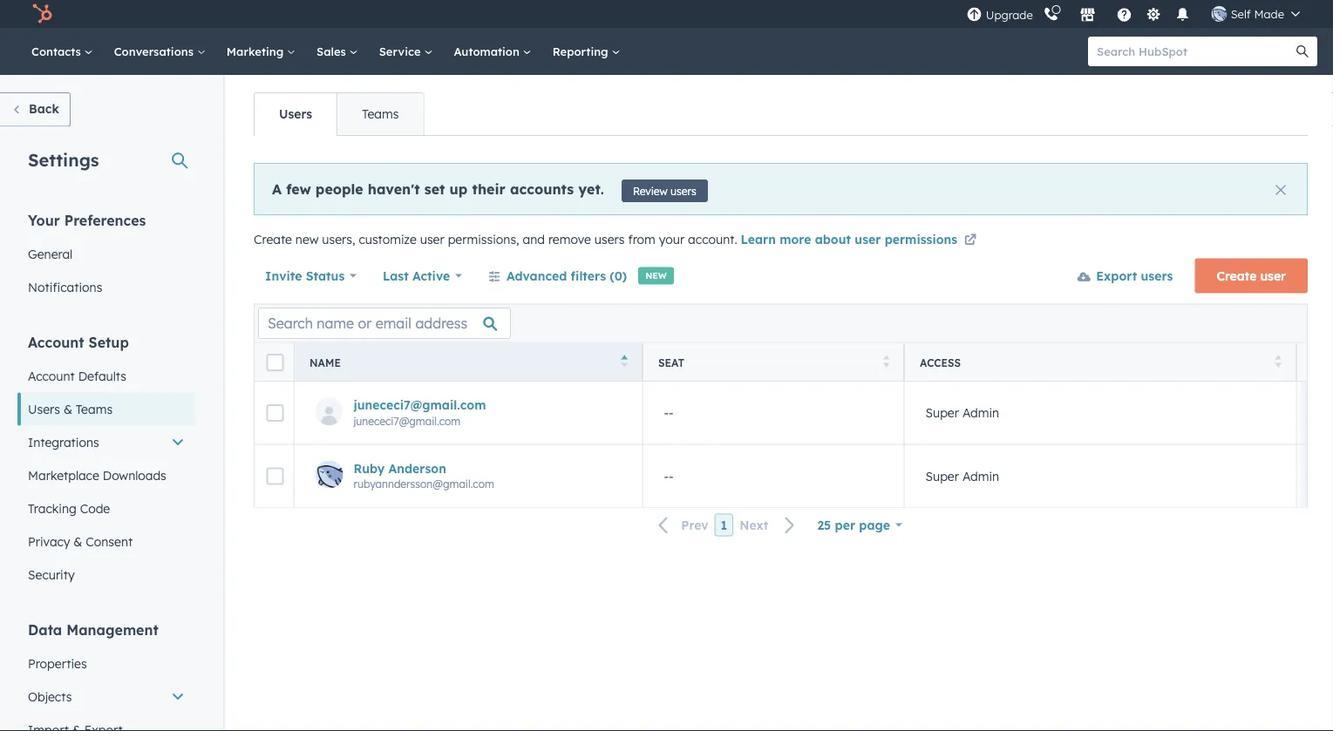 Task type: describe. For each thing, give the bounding box(es) containing it.
few
[[286, 180, 311, 198]]

their
[[472, 180, 506, 198]]

users for export users
[[1141, 268, 1173, 283]]

super admin for ruby anderson
[[926, 468, 1000, 484]]

upgrade image
[[967, 7, 983, 23]]

and
[[523, 232, 545, 247]]

last active button
[[382, 259, 463, 293]]

data management element
[[17, 621, 195, 732]]

notifications link
[[17, 271, 195, 304]]

filters
[[571, 268, 606, 283]]

press to sort. element for access
[[1275, 355, 1282, 370]]

marketplace downloads link
[[17, 459, 195, 492]]

1 junececi7@gmail.com from the top
[[354, 397, 486, 412]]

up
[[450, 180, 468, 198]]

link opens in a new window image inside learn more about user permissions link
[[964, 235, 977, 247]]

properties link
[[17, 648, 195, 681]]

press to sort. image
[[883, 355, 890, 367]]

objects button
[[17, 681, 195, 714]]

preferences
[[64, 211, 146, 229]]

from
[[628, 232, 656, 247]]

yet.
[[578, 180, 604, 198]]

settings
[[28, 149, 99, 170]]

remove
[[548, 232, 591, 247]]

general link
[[17, 238, 195, 271]]

back link
[[0, 92, 71, 127]]

a few people haven't set up their accounts yet. alert
[[254, 163, 1308, 215]]

ruby
[[354, 460, 385, 476]]

account for account defaults
[[28, 368, 75, 384]]

contacts
[[31, 44, 84, 58]]

search image
[[1297, 45, 1309, 58]]

sales link
[[306, 28, 369, 75]]

active
[[413, 268, 450, 283]]

name
[[310, 356, 341, 369]]

integrations
[[28, 435, 99, 450]]

automation
[[454, 44, 523, 58]]

& for users
[[64, 402, 72, 417]]

downloads
[[103, 468, 166, 483]]

export users button
[[1067, 259, 1185, 293]]

marketplace downloads
[[28, 468, 166, 483]]

learn
[[741, 232, 776, 247]]

advanced
[[507, 268, 567, 283]]

people
[[316, 180, 363, 198]]

ruby anderson image
[[1212, 6, 1228, 22]]

haven't
[[368, 180, 420, 198]]

reporting
[[553, 44, 612, 58]]

reporting link
[[542, 28, 631, 75]]

super for ruby anderson
[[926, 468, 959, 484]]

user inside button
[[1261, 268, 1286, 283]]

menu containing self made
[[965, 0, 1313, 28]]

create for create new users, customize user permissions, and remove users from your account.
[[254, 232, 292, 247]]

new
[[296, 232, 319, 247]]

admin for junececi7@gmail.com
[[963, 405, 1000, 420]]

marketing
[[227, 44, 287, 58]]

invite
[[265, 268, 302, 283]]

new
[[645, 270, 667, 281]]

navigation containing users
[[254, 92, 424, 136]]

users & teams link
[[17, 393, 195, 426]]

marketplaces image
[[1080, 8, 1096, 24]]

learn more about user permissions link
[[741, 231, 980, 252]]

back
[[29, 101, 59, 116]]

users for review users
[[671, 184, 697, 198]]

ruby anderson link
[[354, 460, 625, 476]]

rubyanndersson@gmail.com
[[354, 477, 494, 490]]

self made button
[[1202, 0, 1311, 28]]

privacy
[[28, 534, 70, 549]]

1 horizontal spatial user
[[855, 232, 881, 247]]

general
[[28, 246, 73, 262]]

& for privacy
[[74, 534, 82, 549]]

security
[[28, 567, 75, 583]]

pagination navigation
[[648, 514, 806, 537]]

search button
[[1288, 37, 1318, 66]]

invite status
[[265, 268, 345, 283]]

next button
[[734, 514, 806, 537]]

account setup element
[[17, 333, 195, 592]]

seat
[[658, 356, 685, 369]]

self made
[[1231, 7, 1285, 21]]

management
[[66, 621, 159, 639]]

-- for junececi7@gmail.com
[[664, 405, 674, 420]]

super admin for junececi7@gmail.com
[[926, 405, 1000, 420]]

conversations link
[[104, 28, 216, 75]]

last active
[[383, 268, 450, 283]]

last
[[383, 268, 409, 283]]

integrations button
[[17, 426, 195, 459]]

help button
[[1110, 0, 1140, 28]]

account.
[[688, 232, 737, 247]]

automation link
[[443, 28, 542, 75]]

hubspot link
[[21, 3, 65, 24]]

permissions
[[885, 232, 958, 247]]

per
[[835, 518, 856, 533]]



Task type: locate. For each thing, give the bounding box(es) containing it.
self
[[1231, 7, 1251, 21]]

help image
[[1117, 8, 1133, 24]]

next
[[740, 518, 769, 533]]

teams link
[[337, 93, 423, 135]]

1 main team element from the top
[[1297, 382, 1333, 444]]

0 vertical spatial super admin
[[926, 405, 1000, 420]]

prev
[[681, 518, 709, 533]]

0 vertical spatial create
[[254, 232, 292, 247]]

super for junececi7@gmail.com
[[926, 405, 959, 420]]

1 link opens in a new window image from the top
[[964, 231, 977, 252]]

1 vertical spatial super
[[926, 468, 959, 484]]

user up active
[[420, 232, 445, 247]]

press to sort. element
[[883, 355, 890, 370], [1275, 355, 1282, 370]]

users inside account setup element
[[28, 402, 60, 417]]

create new users, customize user permissions, and remove users from your account.
[[254, 232, 741, 247]]

users inside a few people haven't set up their accounts yet. alert
[[671, 184, 697, 198]]

0 horizontal spatial create
[[254, 232, 292, 247]]

1 horizontal spatial users
[[671, 184, 697, 198]]

2 account from the top
[[28, 368, 75, 384]]

1 vertical spatial users
[[595, 232, 625, 247]]

settings image
[[1146, 7, 1162, 23]]

advanced filters (0) button
[[477, 259, 639, 293]]

calling icon button
[[1037, 2, 1066, 26]]

-- down seat
[[664, 405, 674, 420]]

0 horizontal spatial teams
[[76, 402, 113, 417]]

25 per page button
[[806, 508, 914, 543]]

users up integrations
[[28, 402, 60, 417]]

settings link
[[1143, 5, 1165, 23]]

users
[[279, 106, 312, 122], [28, 402, 60, 417]]

status
[[306, 268, 345, 283]]

hubspot image
[[31, 3, 52, 24]]

a
[[272, 180, 282, 198]]

page
[[859, 518, 890, 533]]

create inside button
[[1217, 268, 1257, 283]]

setup
[[89, 334, 129, 351]]

1 horizontal spatial &
[[74, 534, 82, 549]]

0 vertical spatial --
[[664, 405, 674, 420]]

tracking code
[[28, 501, 110, 516]]

user up press to sort. icon
[[1261, 268, 1286, 283]]

sales
[[317, 44, 349, 58]]

users & teams
[[28, 402, 113, 417]]

1 button
[[715, 514, 734, 537]]

0 horizontal spatial press to sort. element
[[883, 355, 890, 370]]

contacts link
[[21, 28, 104, 75]]

press to sort. element for seat
[[883, 355, 890, 370]]

junececi7@gmail.com junececi7@gmail.com
[[354, 397, 486, 427]]

create
[[254, 232, 292, 247], [1217, 268, 1257, 283]]

ascending sort. press to sort descending. element
[[621, 355, 628, 370]]

1 horizontal spatial create
[[1217, 268, 1257, 283]]

2 link opens in a new window image from the top
[[964, 235, 977, 247]]

set
[[425, 180, 445, 198]]

export
[[1096, 268, 1137, 283]]

1 press to sort. element from the left
[[883, 355, 890, 370]]

account up users & teams
[[28, 368, 75, 384]]

conversations
[[114, 44, 197, 58]]

create user
[[1217, 268, 1286, 283]]

1 vertical spatial --
[[664, 468, 674, 484]]

menu
[[965, 0, 1313, 28]]

teams down service
[[362, 106, 399, 122]]

privacy & consent link
[[17, 525, 195, 559]]

marketing link
[[216, 28, 306, 75]]

invite status button
[[264, 259, 358, 293]]

upgrade
[[986, 8, 1033, 22]]

press to sort. image
[[1275, 355, 1282, 367]]

0 vertical spatial junececi7@gmail.com
[[354, 397, 486, 412]]

junececi7@gmail.com link
[[354, 397, 625, 412]]

1 horizontal spatial press to sort. element
[[1275, 355, 1282, 370]]

1 vertical spatial junececi7@gmail.com
[[354, 414, 461, 427]]

0 horizontal spatial user
[[420, 232, 445, 247]]

2 junececi7@gmail.com from the top
[[354, 414, 461, 427]]

0 vertical spatial super
[[926, 405, 959, 420]]

about
[[815, 232, 851, 247]]

2 press to sort. element from the left
[[1275, 355, 1282, 370]]

0 vertical spatial admin
[[963, 405, 1000, 420]]

1 vertical spatial create
[[1217, 268, 1257, 283]]

25 per page
[[818, 518, 890, 533]]

1 vertical spatial users
[[28, 402, 60, 417]]

link opens in a new window image
[[964, 231, 977, 252], [964, 235, 977, 247]]

Search name or email address search field
[[258, 308, 511, 339]]

users right review
[[671, 184, 697, 198]]

0 vertical spatial users
[[671, 184, 697, 198]]

users for users & teams
[[28, 402, 60, 417]]

0 horizontal spatial &
[[64, 402, 72, 417]]

1 vertical spatial admin
[[963, 468, 1000, 484]]

account inside "link"
[[28, 368, 75, 384]]

(0)
[[610, 268, 627, 283]]

users for users
[[279, 106, 312, 122]]

properties
[[28, 656, 87, 672]]

2 admin from the top
[[963, 468, 1000, 484]]

2 vertical spatial users
[[1141, 268, 1173, 283]]

1 -- from the top
[[664, 405, 674, 420]]

data management
[[28, 621, 159, 639]]

users inside navigation
[[279, 106, 312, 122]]

&
[[64, 402, 72, 417], [74, 534, 82, 549]]

accounts
[[510, 180, 574, 198]]

defaults
[[78, 368, 126, 384]]

review
[[633, 184, 668, 198]]

0 vertical spatial &
[[64, 402, 72, 417]]

0 vertical spatial users
[[279, 106, 312, 122]]

1 vertical spatial teams
[[76, 402, 113, 417]]

ascending sort. press to sort descending. image
[[621, 355, 628, 367]]

admin for ruby anderson
[[963, 468, 1000, 484]]

1 super admin from the top
[[926, 405, 1000, 420]]

navigation
[[254, 92, 424, 136]]

your preferences element
[[17, 211, 195, 304]]

0 vertical spatial account
[[28, 334, 84, 351]]

create user button
[[1195, 259, 1308, 293]]

code
[[80, 501, 110, 516]]

account defaults
[[28, 368, 126, 384]]

0 horizontal spatial users
[[28, 402, 60, 417]]

service link
[[369, 28, 443, 75]]

teams down defaults at the bottom of the page
[[76, 402, 113, 417]]

tracking code link
[[17, 492, 195, 525]]

Search HubSpot search field
[[1088, 37, 1302, 66]]

teams inside account setup element
[[76, 402, 113, 417]]

main team element
[[1297, 382, 1333, 444], [1297, 444, 1333, 507]]

account setup
[[28, 334, 129, 351]]

teams inside navigation
[[362, 106, 399, 122]]

2 -- from the top
[[664, 468, 674, 484]]

main team element for ruby anderson
[[1297, 444, 1333, 507]]

2 super admin from the top
[[926, 468, 1000, 484]]

close image
[[1276, 185, 1286, 195]]

more
[[780, 232, 811, 247]]

-
[[664, 405, 669, 420], [669, 405, 674, 420], [664, 468, 669, 484], [669, 468, 674, 484]]

2 horizontal spatial user
[[1261, 268, 1286, 283]]

-- for ruby anderson
[[664, 468, 674, 484]]

your
[[28, 211, 60, 229]]

notifications button
[[1168, 0, 1198, 28]]

users down marketing link
[[279, 106, 312, 122]]

account up account defaults at the left
[[28, 334, 84, 351]]

access
[[920, 356, 961, 369]]

create for create user
[[1217, 268, 1257, 283]]

1 super from the top
[[926, 405, 959, 420]]

2 horizontal spatial users
[[1141, 268, 1173, 283]]

calling icon image
[[1044, 7, 1059, 22]]

-- up the "prev" button
[[664, 468, 674, 484]]

marketplaces button
[[1070, 0, 1106, 28]]

& inside the users & teams link
[[64, 402, 72, 417]]

users right export
[[1141, 268, 1173, 283]]

1 horizontal spatial users
[[279, 106, 312, 122]]

2 super from the top
[[926, 468, 959, 484]]

users,
[[322, 232, 355, 247]]

1 admin from the top
[[963, 405, 1000, 420]]

service
[[379, 44, 424, 58]]

1 vertical spatial super admin
[[926, 468, 1000, 484]]

privacy & consent
[[28, 534, 133, 549]]

junececi7@gmail.com
[[354, 397, 486, 412], [354, 414, 461, 427]]

ruby anderson rubyanndersson@gmail.com
[[354, 460, 494, 490]]

& up integrations
[[64, 402, 72, 417]]

0 vertical spatial teams
[[362, 106, 399, 122]]

security link
[[17, 559, 195, 592]]

notifications image
[[1175, 8, 1191, 24]]

1
[[721, 518, 728, 533]]

--
[[664, 405, 674, 420], [664, 468, 674, 484]]

& inside privacy & consent link
[[74, 534, 82, 549]]

your
[[659, 232, 685, 247]]

2 main team element from the top
[[1297, 444, 1333, 507]]

made
[[1254, 7, 1285, 21]]

notifications
[[28, 280, 102, 295]]

main team element for junececi7@gmail.com
[[1297, 382, 1333, 444]]

permissions,
[[448, 232, 519, 247]]

& right privacy
[[74, 534, 82, 549]]

1 vertical spatial account
[[28, 368, 75, 384]]

1 horizontal spatial teams
[[362, 106, 399, 122]]

0 horizontal spatial users
[[595, 232, 625, 247]]

25
[[818, 518, 831, 533]]

users left from
[[595, 232, 625, 247]]

review users button
[[622, 180, 708, 202]]

tracking
[[28, 501, 77, 516]]

1 vertical spatial &
[[74, 534, 82, 549]]

export users
[[1096, 268, 1173, 283]]

customize
[[359, 232, 417, 247]]

user right about
[[855, 232, 881, 247]]

data
[[28, 621, 62, 639]]

learn more about user permissions
[[741, 232, 961, 247]]

account for account setup
[[28, 334, 84, 351]]

junececi7@gmail.com inside junececi7@gmail.com junececi7@gmail.com
[[354, 414, 461, 427]]

1 account from the top
[[28, 334, 84, 351]]

advanced filters (0)
[[507, 268, 627, 283]]



Task type: vqa. For each thing, say whether or not it's contained in the screenshot.
the bottommost Super Admin
yes



